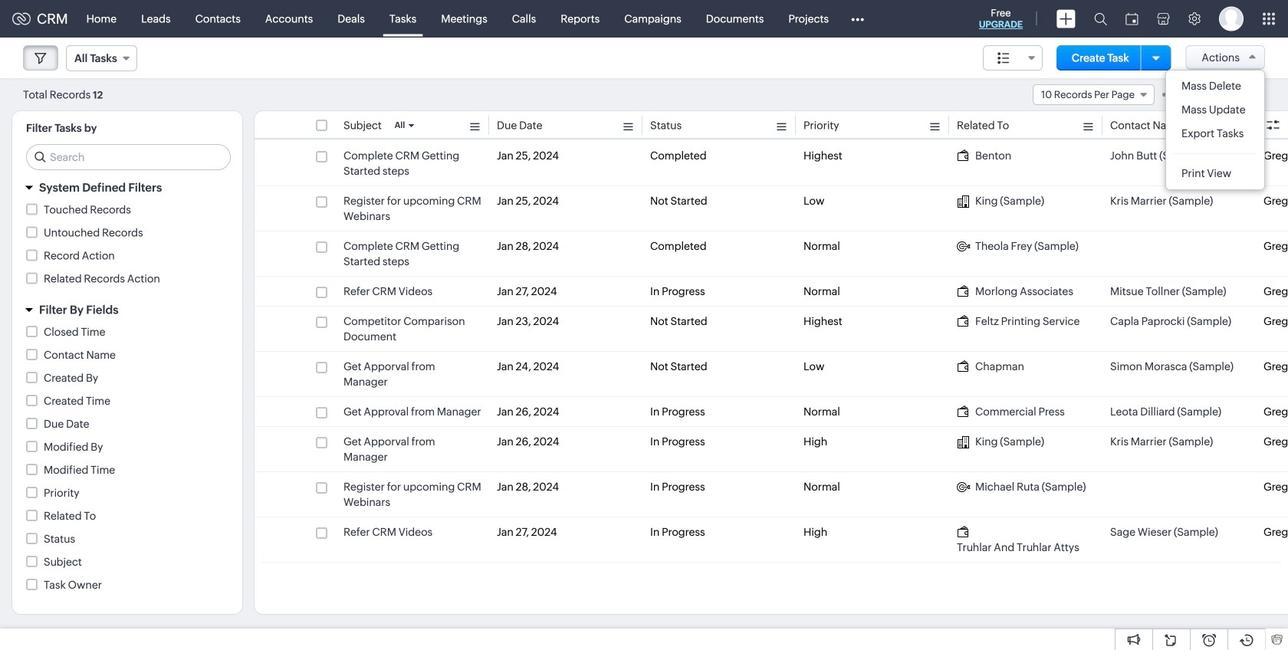 Task type: locate. For each thing, give the bounding box(es) containing it.
Other Modules field
[[841, 7, 874, 31]]

None field
[[66, 45, 137, 71], [983, 45, 1043, 71], [1033, 84, 1155, 105], [66, 45, 137, 71], [1033, 84, 1155, 105]]

profile element
[[1210, 0, 1253, 37]]

create menu element
[[1048, 0, 1085, 37]]

none field size
[[983, 45, 1043, 71]]

Search text field
[[27, 145, 230, 170]]

search image
[[1095, 12, 1108, 25]]

row group
[[255, 141, 1289, 563]]



Task type: vqa. For each thing, say whether or not it's contained in the screenshot.
mm/dd/yy text box
no



Task type: describe. For each thing, give the bounding box(es) containing it.
profile image
[[1220, 7, 1244, 31]]

create menu image
[[1057, 10, 1076, 28]]

calendar image
[[1126, 13, 1139, 25]]

search element
[[1085, 0, 1117, 38]]

size image
[[998, 51, 1010, 65]]

logo image
[[12, 13, 31, 25]]



